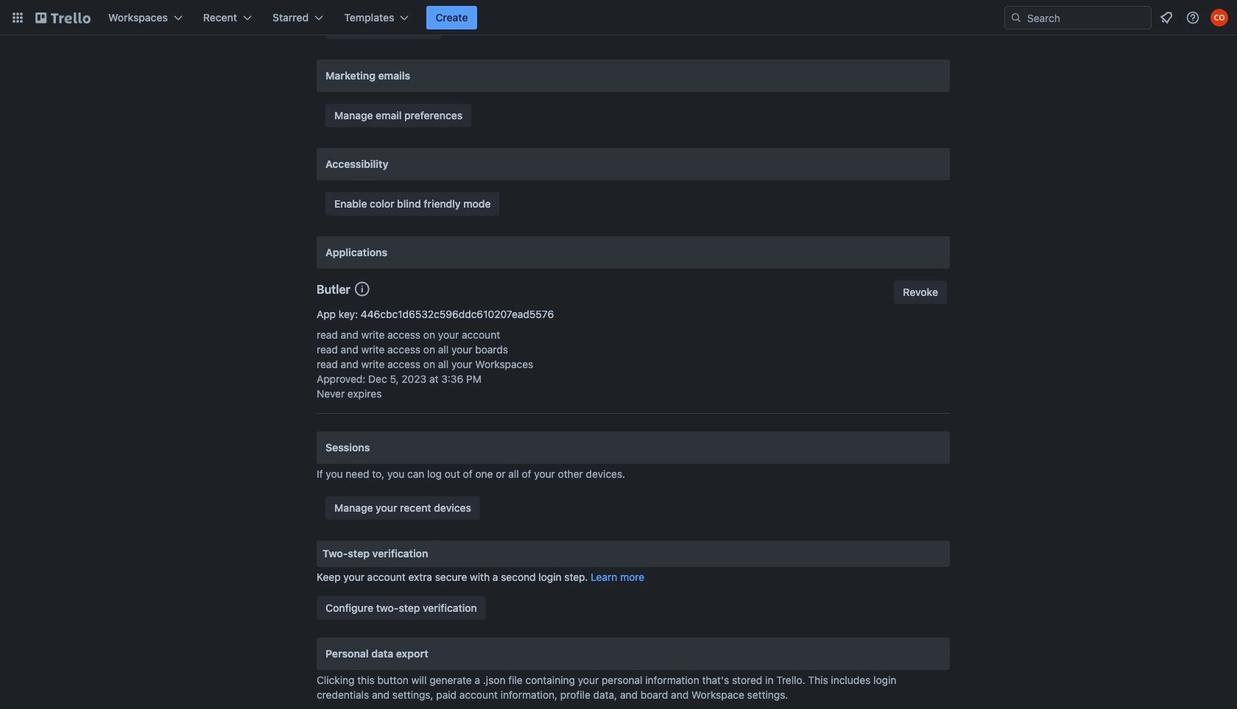 Task type: locate. For each thing, give the bounding box(es) containing it.
back to home image
[[35, 6, 91, 29]]

search image
[[1011, 12, 1023, 24]]

open information menu image
[[1186, 10, 1201, 25]]

None button
[[895, 281, 947, 304]]



Task type: vqa. For each thing, say whether or not it's contained in the screenshot.
"0 Notifications" image
yes



Task type: describe. For each thing, give the bounding box(es) containing it.
primary element
[[0, 0, 1238, 35]]

0 notifications image
[[1158, 9, 1176, 27]]

christina overa (christinaovera) image
[[1211, 9, 1229, 27]]

Search field
[[1023, 7, 1152, 28]]



